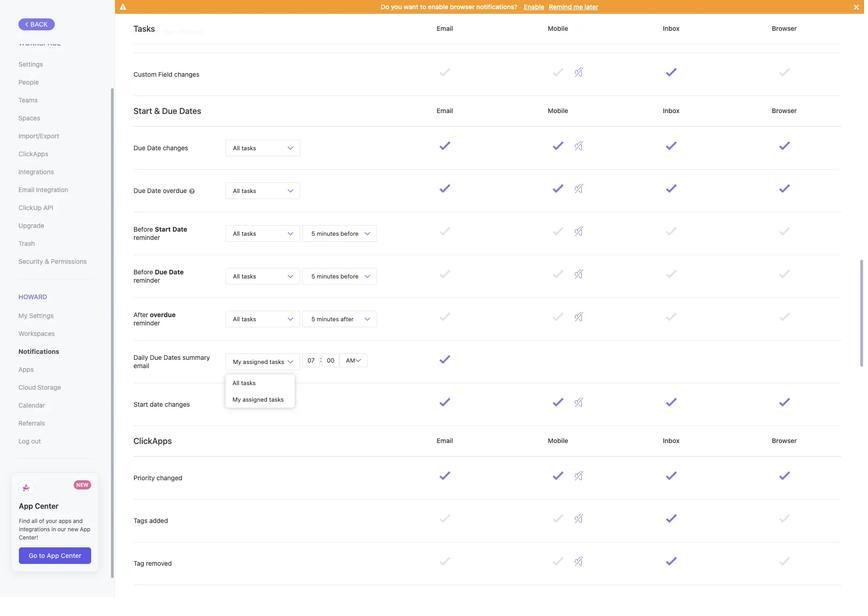 Task type: vqa. For each thing, say whether or not it's contained in the screenshot.
changed
yes



Task type: describe. For each thing, give the bounding box(es) containing it.
out
[[31, 438, 41, 446]]

resolved
[[177, 28, 203, 35]]

spaces
[[18, 114, 40, 122]]

tasks
[[133, 24, 155, 33]]

1 off image from the top
[[575, 184, 583, 193]]

6 off image from the top
[[575, 472, 583, 481]]

integrations
[[19, 527, 50, 534]]

go to app center
[[29, 552, 81, 560]]

due inside the before due date reminder
[[155, 268, 167, 276]]

want
[[404, 3, 418, 11]]

5 for start date
[[311, 230, 315, 237]]

1 vertical spatial clickapps
[[133, 437, 172, 446]]

log out link
[[18, 434, 92, 450]]

email for clickapps
[[435, 437, 455, 445]]

start for &
[[133, 106, 152, 116]]

clickup api
[[18, 204, 53, 212]]

enable
[[524, 3, 544, 11]]

& for start
[[154, 106, 160, 116]]

notifications?
[[476, 3, 517, 11]]

added
[[149, 517, 168, 525]]

email
[[133, 362, 149, 370]]

reminder inside after overdue reminder
[[133, 319, 160, 327]]

trash link
[[18, 236, 92, 252]]

apps
[[59, 518, 72, 525]]

permissions
[[51, 258, 87, 266]]

0 vertical spatial settings
[[18, 60, 43, 68]]

5 minutes before for start date
[[310, 230, 360, 237]]

app inside button
[[47, 552, 59, 560]]

go to app center button
[[19, 548, 91, 565]]

go
[[29, 552, 37, 560]]

people link
[[18, 75, 92, 90]]

3 off image from the top
[[575, 398, 583, 407]]

custom field changes
[[133, 70, 199, 78]]

people
[[18, 78, 39, 86]]

5 off image from the top
[[575, 313, 583, 322]]

notifications link
[[18, 344, 92, 360]]

do you want to enable browser notifications? enable remind me later
[[381, 3, 598, 11]]

start inside before start date reminder
[[155, 225, 171, 233]]

2 off image from the top
[[575, 227, 583, 236]]

field
[[158, 70, 172, 78]]

changes for start date changes
[[165, 401, 190, 409]]

start date changes
[[133, 401, 190, 409]]

teams link
[[18, 93, 92, 108]]

clickup api link
[[18, 200, 92, 216]]

apps link
[[18, 362, 92, 378]]

0 vertical spatial app
[[19, 503, 33, 511]]

cloud storage link
[[18, 380, 92, 396]]

daily due dates summary email
[[133, 354, 210, 370]]

minutes for due date
[[317, 273, 339, 280]]

apps
[[18, 366, 34, 374]]

5 for due date
[[311, 273, 315, 280]]

howard's
[[18, 29, 56, 38]]

security & permissions
[[18, 258, 87, 266]]

start for date
[[133, 401, 148, 409]]

am
[[344, 357, 357, 364]]

security
[[18, 258, 43, 266]]

date up before start date reminder
[[147, 187, 161, 195]]

spaces link
[[18, 110, 92, 126]]

remind
[[549, 3, 572, 11]]

1 vertical spatial my
[[233, 358, 241, 366]]

app inside find all of your apps and integrations in our new app center!
[[80, 527, 90, 534]]

and
[[73, 518, 83, 525]]

app center
[[19, 503, 58, 511]]

your
[[46, 518, 57, 525]]

later
[[585, 3, 598, 11]]

api
[[43, 204, 53, 212]]

7 off image from the top
[[575, 515, 583, 524]]

cloud
[[18, 384, 36, 392]]

clickup
[[18, 204, 42, 212]]

priority
[[133, 475, 155, 482]]

removed
[[146, 560, 172, 568]]

new
[[68, 527, 78, 534]]

howard
[[18, 293, 47, 301]]

0 vertical spatial my assigned tasks
[[233, 358, 284, 366]]

in
[[51, 527, 56, 534]]

email integration
[[18, 186, 68, 194]]

tag
[[133, 560, 144, 568]]

0 horizontal spatial center
[[35, 503, 58, 511]]

before for start date
[[341, 230, 359, 237]]

0 vertical spatial assigned
[[243, 358, 268, 366]]

2 off image from the top
[[575, 68, 583, 77]]

calendar
[[18, 402, 45, 410]]

5 for overdue
[[311, 316, 315, 323]]

inbox for tasks
[[661, 24, 681, 32]]

find
[[19, 518, 30, 525]]

you
[[391, 3, 402, 11]]

date inside the before due date reminder
[[169, 268, 184, 276]]

center!
[[19, 535, 38, 542]]

due date changes
[[133, 144, 188, 152]]

email for tasks
[[435, 24, 455, 32]]

to inside button
[[39, 552, 45, 560]]

referrals
[[18, 420, 45, 428]]

mobile for clickapps
[[546, 437, 570, 445]]

checklist
[[133, 28, 161, 35]]

5 minutes after
[[310, 316, 355, 323]]

summary
[[182, 354, 210, 362]]

teams
[[18, 96, 38, 104]]

custom
[[133, 70, 157, 78]]



Task type: locate. For each thing, give the bounding box(es) containing it.
5 minutes before for due date
[[310, 273, 360, 280]]

1 vertical spatial browser
[[770, 107, 799, 115]]

2 vertical spatial changes
[[165, 401, 190, 409]]

my settings link
[[18, 308, 92, 324]]

settings
[[18, 60, 43, 68], [29, 312, 54, 320]]

app right 'go'
[[47, 552, 59, 560]]

clickapps down date
[[133, 437, 172, 446]]

overdue inside after overdue reminder
[[150, 311, 176, 319]]

changes down start & due dates
[[163, 144, 188, 152]]

after
[[133, 311, 148, 319]]

2 vertical spatial browser
[[770, 437, 799, 445]]

changes right date
[[165, 401, 190, 409]]

2 vertical spatial inbox
[[661, 437, 681, 445]]

integrations link
[[18, 164, 92, 180]]

to right 'go'
[[39, 552, 45, 560]]

1 5 minutes before from the top
[[310, 230, 360, 237]]

3 mobile from the top
[[546, 437, 570, 445]]

app up find
[[19, 503, 33, 511]]

browser for clickapps
[[770, 437, 799, 445]]

1 vertical spatial to
[[39, 552, 45, 560]]

workspace
[[18, 38, 61, 47]]

1 vertical spatial center
[[61, 552, 81, 560]]

start left date
[[133, 401, 148, 409]]

before inside the before due date reminder
[[133, 268, 153, 276]]

4 off image from the top
[[575, 270, 583, 279]]

1 vertical spatial my assigned tasks
[[232, 396, 284, 404]]

reminder for due date
[[133, 277, 160, 284]]

assigned
[[243, 358, 268, 366], [243, 396, 267, 404]]

0 vertical spatial browser
[[770, 24, 799, 32]]

browser
[[770, 24, 799, 32], [770, 107, 799, 115], [770, 437, 799, 445]]

0 vertical spatial before
[[341, 230, 359, 237]]

0 vertical spatial start
[[133, 106, 152, 116]]

import/export
[[18, 132, 59, 140]]

5
[[311, 230, 315, 237], [311, 273, 315, 280], [311, 316, 315, 323]]

1 5 from the top
[[311, 230, 315, 237]]

date inside before start date reminder
[[172, 225, 187, 233]]

trash
[[18, 240, 35, 248]]

1 browser from the top
[[770, 24, 799, 32]]

calendar link
[[18, 398, 92, 414]]

2 vertical spatial reminder
[[133, 319, 160, 327]]

2 mobile from the top
[[546, 107, 570, 115]]

1 vertical spatial 5
[[311, 273, 315, 280]]

mobile for start & due dates
[[546, 107, 570, 115]]

overdue right after
[[150, 311, 176, 319]]

center inside button
[[61, 552, 81, 560]]

checklist item resolved
[[133, 28, 203, 35]]

due
[[162, 106, 177, 116], [133, 144, 145, 152], [133, 187, 145, 195], [155, 268, 167, 276], [150, 354, 162, 362]]

date down before start date reminder
[[169, 268, 184, 276]]

1 horizontal spatial clickapps
[[133, 437, 172, 446]]

before for due date
[[341, 273, 359, 280]]

cloud storage
[[18, 384, 61, 392]]

email for start & due dates
[[435, 107, 455, 115]]

browser for start & due dates
[[770, 107, 799, 115]]

3 browser from the top
[[770, 437, 799, 445]]

howard's workspace
[[18, 29, 61, 47]]

dates inside daily due dates summary email
[[164, 354, 181, 362]]

security & permissions link
[[18, 254, 92, 270]]

1 vertical spatial before
[[341, 273, 359, 280]]

0 vertical spatial 5 minutes before
[[310, 230, 360, 237]]

center up your
[[35, 503, 58, 511]]

off image
[[575, 184, 583, 193], [575, 227, 583, 236], [575, 398, 583, 407], [575, 557, 583, 567]]

& for security
[[45, 258, 49, 266]]

1 vertical spatial minutes
[[317, 273, 339, 280]]

2 minutes from the top
[[317, 273, 339, 280]]

log
[[18, 438, 29, 446]]

1 vertical spatial start
[[155, 225, 171, 233]]

3 5 from the top
[[311, 316, 315, 323]]

settings link
[[18, 57, 92, 72]]

0 vertical spatial clickapps
[[18, 150, 48, 158]]

2 vertical spatial start
[[133, 401, 148, 409]]

inbox for clickapps
[[661, 437, 681, 445]]

all
[[233, 144, 240, 152], [233, 187, 240, 194], [233, 230, 240, 237], [233, 273, 240, 280], [233, 316, 240, 323], [232, 380, 239, 387]]

start & due dates
[[133, 106, 201, 116]]

due date overdue
[[133, 187, 189, 195]]

mobile for tasks
[[546, 24, 570, 32]]

4 off image from the top
[[575, 557, 583, 567]]

1 vertical spatial reminder
[[133, 277, 160, 284]]

notifications
[[18, 348, 59, 356]]

before for before start date reminder
[[133, 225, 153, 233]]

tag removed
[[133, 560, 172, 568]]

priority changed
[[133, 475, 182, 482]]

changed
[[157, 475, 182, 482]]

1 horizontal spatial center
[[61, 552, 81, 560]]

browser
[[450, 3, 475, 11]]

inbox
[[661, 24, 681, 32], [661, 107, 681, 115], [661, 437, 681, 445]]

import/export link
[[18, 128, 92, 144]]

reminder
[[133, 234, 160, 242], [133, 277, 160, 284], [133, 319, 160, 327]]

minutes for start date
[[317, 230, 339, 237]]

0 vertical spatial &
[[154, 106, 160, 116]]

1 inbox from the top
[[661, 24, 681, 32]]

0 vertical spatial minutes
[[317, 230, 339, 237]]

1 vertical spatial overdue
[[150, 311, 176, 319]]

changes right field
[[174, 70, 199, 78]]

settings up people
[[18, 60, 43, 68]]

1 vertical spatial changes
[[163, 144, 188, 152]]

reminder up the before due date reminder
[[133, 234, 160, 242]]

our
[[58, 527, 66, 534]]

settings up workspaces
[[29, 312, 54, 320]]

before inside before start date reminder
[[133, 225, 153, 233]]

all tasks
[[233, 144, 256, 152], [233, 187, 256, 194], [233, 230, 256, 237], [233, 273, 256, 280], [233, 316, 256, 323], [232, 380, 256, 387]]

3 reminder from the top
[[133, 319, 160, 327]]

0 horizontal spatial to
[[39, 552, 45, 560]]

due inside daily due dates summary email
[[150, 354, 162, 362]]

0 vertical spatial mobile
[[546, 24, 570, 32]]

3 off image from the top
[[575, 141, 583, 151]]

2 inbox from the top
[[661, 107, 681, 115]]

1 vertical spatial dates
[[164, 354, 181, 362]]

1 horizontal spatial &
[[154, 106, 160, 116]]

1 vertical spatial mobile
[[546, 107, 570, 115]]

after overdue reminder
[[133, 311, 176, 327]]

me
[[573, 3, 583, 11]]

0 vertical spatial 5
[[311, 230, 315, 237]]

integration
[[36, 186, 68, 194]]

off image
[[575, 25, 583, 34], [575, 68, 583, 77], [575, 141, 583, 151], [575, 270, 583, 279], [575, 313, 583, 322], [575, 472, 583, 481], [575, 515, 583, 524]]

start
[[133, 106, 152, 116], [155, 225, 171, 233], [133, 401, 148, 409]]

2 vertical spatial 5
[[311, 316, 315, 323]]

3 minutes from the top
[[317, 316, 339, 323]]

2 vertical spatial mobile
[[546, 437, 570, 445]]

1 horizontal spatial to
[[420, 3, 426, 11]]

overdue
[[163, 187, 187, 195], [150, 311, 176, 319]]

reminder up after
[[133, 277, 160, 284]]

browser for tasks
[[770, 24, 799, 32]]

start down the due date overdue at the top
[[155, 225, 171, 233]]

before start date reminder
[[133, 225, 187, 242]]

:
[[320, 356, 322, 364]]

minutes for overdue
[[317, 316, 339, 323]]

& up due date changes
[[154, 106, 160, 116]]

log out
[[18, 438, 41, 446]]

app down and on the bottom
[[80, 527, 90, 534]]

0 horizontal spatial clickapps
[[18, 150, 48, 158]]

clickapps link
[[18, 146, 92, 162]]

0 vertical spatial reminder
[[133, 234, 160, 242]]

back link
[[18, 18, 55, 30]]

1 vertical spatial inbox
[[661, 107, 681, 115]]

2 before from the top
[[133, 268, 153, 276]]

center down the "new"
[[61, 552, 81, 560]]

2 before from the top
[[341, 273, 359, 280]]

0 horizontal spatial &
[[45, 258, 49, 266]]

None text field
[[302, 354, 320, 368], [322, 354, 339, 368], [302, 354, 320, 368], [322, 354, 339, 368]]

2 vertical spatial my
[[232, 396, 241, 404]]

tasks
[[242, 144, 256, 152], [242, 187, 256, 194], [242, 230, 256, 237], [242, 273, 256, 280], [242, 316, 256, 323], [270, 358, 284, 366], [241, 380, 256, 387], [269, 396, 284, 404]]

3 inbox from the top
[[661, 437, 681, 445]]

0 vertical spatial overdue
[[163, 187, 187, 195]]

2 5 minutes before from the top
[[310, 273, 360, 280]]

workspaces link
[[18, 326, 92, 342]]

reminder for start date
[[133, 234, 160, 242]]

clickapps up integrations
[[18, 150, 48, 158]]

workspaces
[[18, 330, 55, 338]]

dates
[[179, 106, 201, 116], [164, 354, 181, 362]]

2 vertical spatial minutes
[[317, 316, 339, 323]]

0 vertical spatial before
[[133, 225, 153, 233]]

changes for custom field changes
[[174, 70, 199, 78]]

changes
[[174, 70, 199, 78], [163, 144, 188, 152], [165, 401, 190, 409]]

1 off image from the top
[[575, 25, 583, 34]]

new
[[76, 482, 88, 488]]

start down custom
[[133, 106, 152, 116]]

0 vertical spatial center
[[35, 503, 58, 511]]

2 vertical spatial app
[[47, 552, 59, 560]]

2 reminder from the top
[[133, 277, 160, 284]]

reminder down after
[[133, 319, 160, 327]]

clickapps
[[18, 150, 48, 158], [133, 437, 172, 446]]

tags
[[133, 517, 147, 525]]

tags added
[[133, 517, 168, 525]]

0 vertical spatial to
[[420, 3, 426, 11]]

app
[[19, 503, 33, 511], [80, 527, 90, 534], [47, 552, 59, 560]]

1 before from the top
[[341, 230, 359, 237]]

0 horizontal spatial app
[[19, 503, 33, 511]]

date
[[147, 144, 161, 152], [147, 187, 161, 195], [172, 225, 187, 233], [169, 268, 184, 276]]

1 vertical spatial 5 minutes before
[[310, 273, 360, 280]]

1 mobile from the top
[[546, 24, 570, 32]]

0 vertical spatial dates
[[179, 106, 201, 116]]

1 vertical spatial before
[[133, 268, 153, 276]]

0 vertical spatial my
[[18, 312, 27, 320]]

before down the due date overdue at the top
[[133, 225, 153, 233]]

find all of your apps and integrations in our new app center!
[[19, 518, 90, 542]]

enable
[[428, 3, 448, 11]]

0 vertical spatial changes
[[174, 70, 199, 78]]

integrations
[[18, 168, 54, 176]]

do
[[381, 3, 389, 11]]

dates down custom field changes
[[179, 106, 201, 116]]

to right want
[[420, 3, 426, 11]]

1 before from the top
[[133, 225, 153, 233]]

before for before due date reminder
[[133, 268, 153, 276]]

referrals link
[[18, 416, 92, 432]]

my settings
[[18, 312, 54, 320]]

back
[[30, 20, 48, 28]]

1 vertical spatial settings
[[29, 312, 54, 320]]

mobile
[[546, 24, 570, 32], [546, 107, 570, 115], [546, 437, 570, 445]]

before
[[133, 225, 153, 233], [133, 268, 153, 276]]

upgrade
[[18, 222, 44, 230]]

dates left summary
[[164, 354, 181, 362]]

reminder inside the before due date reminder
[[133, 277, 160, 284]]

inbox for start & due dates
[[661, 107, 681, 115]]

reminder inside before start date reminder
[[133, 234, 160, 242]]

overdue down due date changes
[[163, 187, 187, 195]]

date
[[150, 401, 163, 409]]

1 vertical spatial app
[[80, 527, 90, 534]]

2 5 from the top
[[311, 273, 315, 280]]

date down the due date overdue at the top
[[172, 225, 187, 233]]

after
[[341, 316, 354, 323]]

changes for due date changes
[[163, 144, 188, 152]]

upgrade link
[[18, 218, 92, 234]]

1 horizontal spatial app
[[47, 552, 59, 560]]

1 reminder from the top
[[133, 234, 160, 242]]

2 horizontal spatial app
[[80, 527, 90, 534]]

& right security
[[45, 258, 49, 266]]

daily
[[133, 354, 148, 362]]

1 vertical spatial assigned
[[243, 396, 267, 404]]

before due date reminder
[[133, 268, 184, 284]]

all
[[32, 518, 37, 525]]

&
[[154, 106, 160, 116], [45, 258, 49, 266]]

5 minutes before
[[310, 230, 360, 237], [310, 273, 360, 280]]

0 vertical spatial inbox
[[661, 24, 681, 32]]

2 browser from the top
[[770, 107, 799, 115]]

1 minutes from the top
[[317, 230, 339, 237]]

date down start & due dates
[[147, 144, 161, 152]]

before down before start date reminder
[[133, 268, 153, 276]]

1 vertical spatial &
[[45, 258, 49, 266]]

storage
[[38, 384, 61, 392]]



